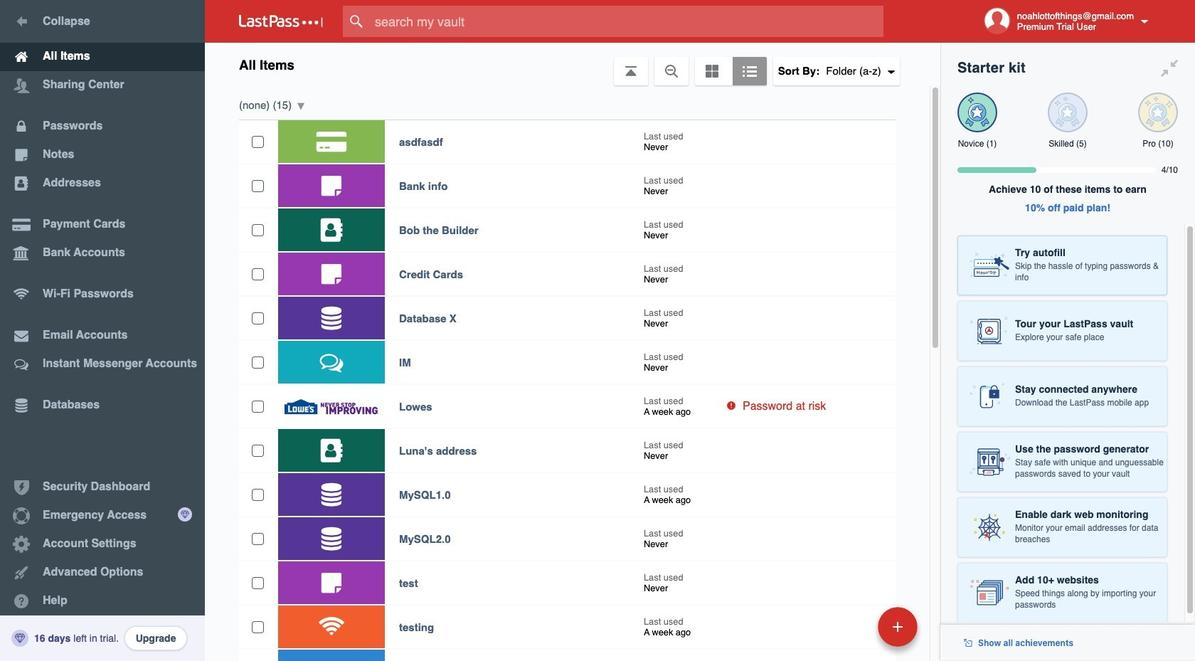 Task type: vqa. For each thing, say whether or not it's contained in the screenshot.
Search search field
yes



Task type: locate. For each thing, give the bounding box(es) containing it.
Search search field
[[343, 6, 912, 37]]

new item navigation
[[781, 603, 927, 661]]

vault options navigation
[[205, 43, 941, 85]]



Task type: describe. For each thing, give the bounding box(es) containing it.
new item element
[[781, 606, 923, 647]]

lastpass image
[[239, 15, 323, 28]]

search my vault text field
[[343, 6, 912, 37]]

main navigation navigation
[[0, 0, 205, 661]]



